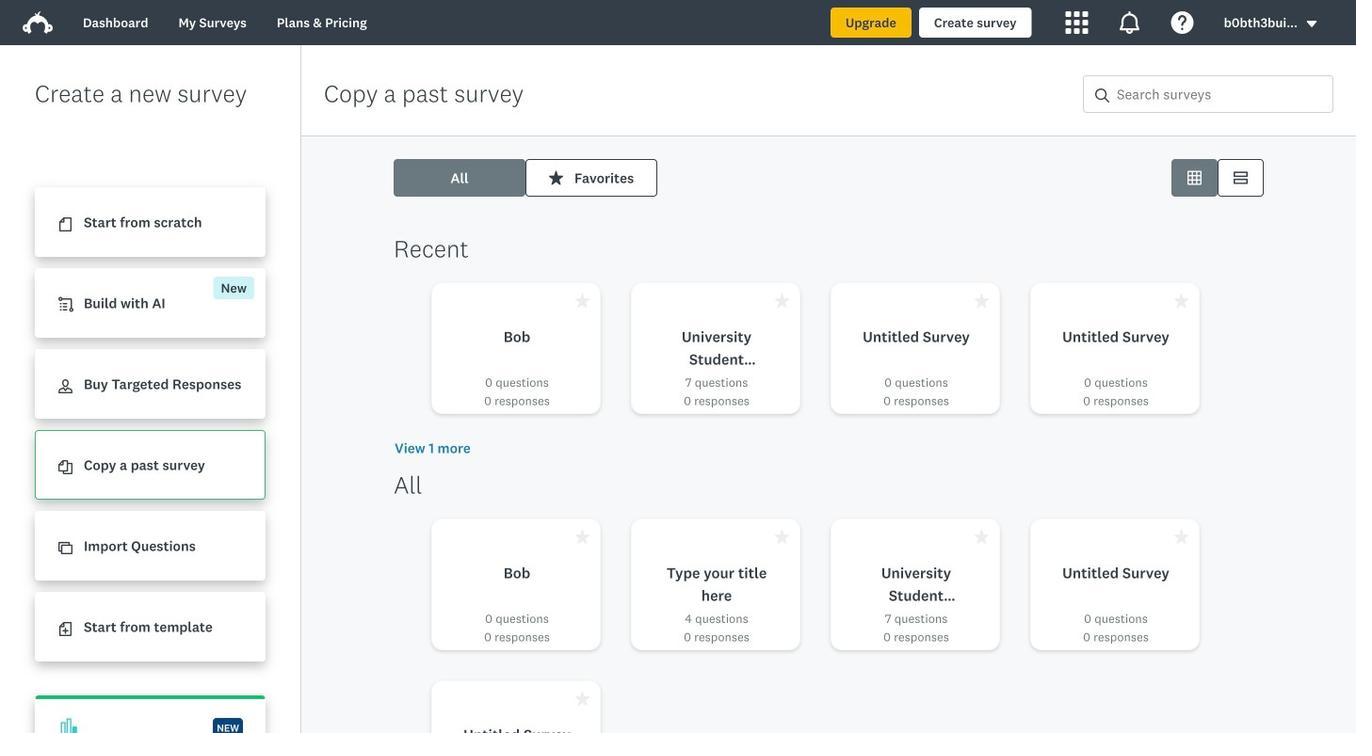 Task type: locate. For each thing, give the bounding box(es) containing it.
brand logo image
[[23, 8, 53, 38], [23, 11, 53, 34]]

grid image
[[1188, 171, 1202, 185]]

dropdown arrow icon image
[[1305, 17, 1318, 31], [1307, 21, 1317, 27]]

document image
[[58, 218, 73, 232]]

products icon image
[[1066, 11, 1088, 34], [1066, 11, 1088, 34]]

starfilled image
[[549, 171, 563, 185], [575, 294, 590, 308], [775, 294, 789, 308], [975, 294, 989, 308], [775, 530, 789, 544], [1174, 530, 1189, 544], [575, 692, 590, 706]]

documentplus image
[[58, 623, 73, 637]]

starfilled image
[[1174, 294, 1189, 308], [575, 530, 590, 544], [975, 530, 989, 544]]

2 brand logo image from the top
[[23, 11, 53, 34]]



Task type: describe. For each thing, give the bounding box(es) containing it.
2 horizontal spatial starfilled image
[[1174, 294, 1189, 308]]

user image
[[58, 380, 73, 394]]

1 horizontal spatial starfilled image
[[975, 530, 989, 544]]

1 brand logo image from the top
[[23, 8, 53, 38]]

documentclone image
[[58, 461, 73, 475]]

0 horizontal spatial starfilled image
[[575, 530, 590, 544]]

notification center icon image
[[1118, 11, 1141, 34]]

Search surveys field
[[1109, 76, 1333, 112]]

search image
[[1095, 88, 1109, 103]]

clone image
[[58, 542, 73, 556]]

help icon image
[[1171, 11, 1194, 34]]

textboxmultiple image
[[1234, 171, 1248, 185]]



Task type: vqa. For each thing, say whether or not it's contained in the screenshot.
SurveyMonkey Logo on the left of page
no



